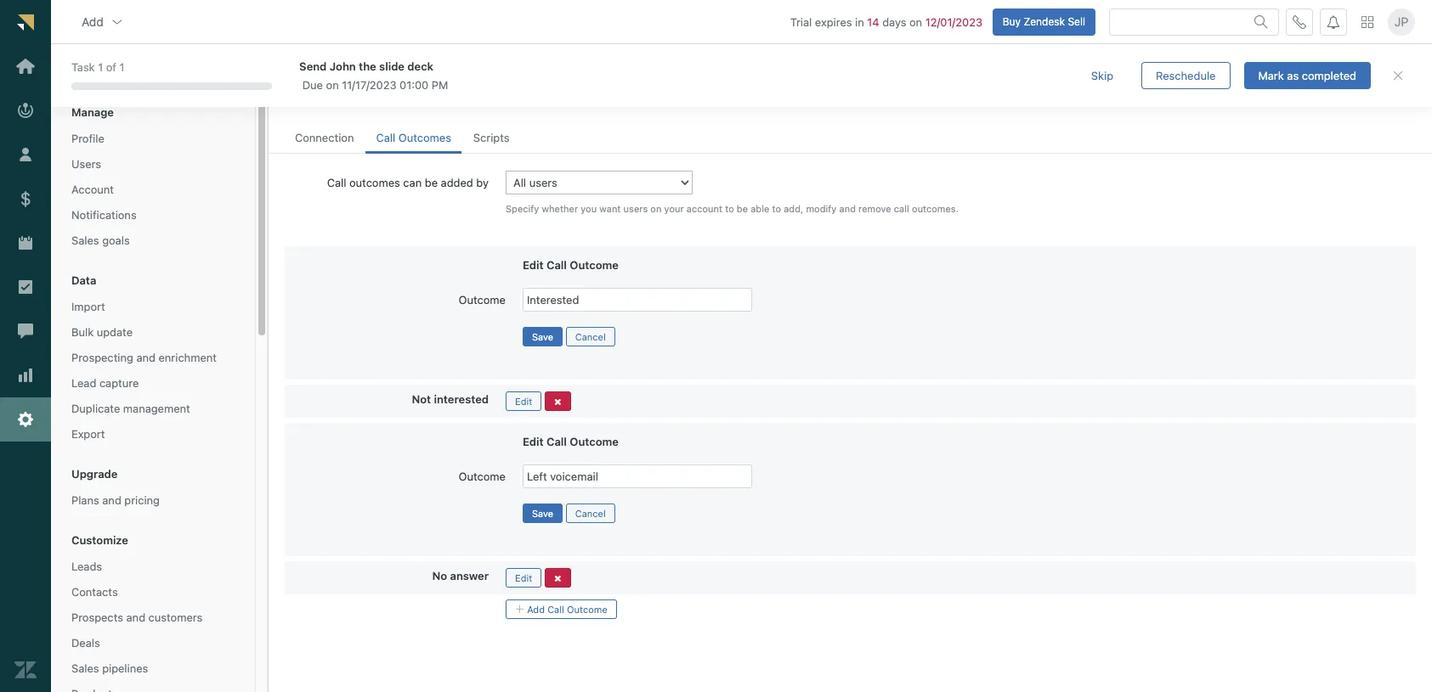Task type: vqa. For each thing, say whether or not it's contained in the screenshot.
the bottommost address
no



Task type: describe. For each thing, give the bounding box(es) containing it.
notifications link
[[65, 204, 241, 226]]

days
[[883, 15, 907, 29]]

sales for sales goals
[[71, 234, 99, 247]]

zendesk
[[1024, 15, 1065, 28]]

2 to from the left
[[772, 203, 781, 214]]

on for trial expires in 14 days on 12/01/2023
[[910, 15, 922, 29]]

call inside voice and text call your leads and contacts directly from sell. learn about
[[285, 92, 304, 105]]

leads link
[[65, 556, 241, 578]]

11/17/2023
[[342, 78, 397, 92]]

import
[[71, 300, 105, 314]]

slide
[[379, 59, 405, 73]]

learn
[[527, 92, 556, 105]]

outcome inside 'add call outcome' button
[[567, 604, 608, 615]]

task 1 of 1
[[71, 61, 125, 74]]

send
[[299, 59, 327, 73]]

pm
[[432, 78, 448, 92]]

lead capture link
[[65, 372, 241, 395]]

sales pipelines link
[[65, 658, 241, 680]]

account
[[687, 203, 723, 214]]

prospecting and enrichment link
[[65, 347, 241, 369]]

save button for second cancel button from the bottom
[[523, 327, 563, 347]]

14
[[867, 15, 879, 29]]

sales goals
[[71, 234, 130, 247]]

not
[[412, 393, 431, 406]]

and down "11/17/2023"
[[363, 92, 383, 105]]

jp button
[[1388, 8, 1415, 35]]

call inside button
[[548, 604, 564, 615]]

due
[[302, 78, 323, 92]]

cancel image
[[1392, 69, 1405, 82]]

directly
[[433, 92, 472, 105]]

send john the slide deck due on 11/17/2023 01:00 pm
[[299, 59, 448, 92]]

plans
[[71, 494, 99, 507]]

1 cancel button from the top
[[566, 327, 615, 347]]

2 1 from the left
[[119, 61, 125, 74]]

zendesk products image
[[1362, 16, 1374, 28]]

zendesk image
[[14, 660, 37, 682]]

can
[[403, 176, 422, 190]]

add call outcome button
[[506, 600, 617, 620]]

customize
[[71, 534, 128, 548]]

not interested
[[412, 393, 489, 406]]

export link
[[65, 423, 241, 446]]

import link
[[65, 296, 241, 318]]

users
[[71, 157, 101, 171]]

no
[[432, 569, 447, 583]]

update
[[97, 326, 133, 339]]

answer
[[450, 569, 489, 583]]

bulk update link
[[65, 321, 241, 344]]

lead
[[71, 377, 96, 390]]

cancel for second cancel button
[[575, 508, 606, 519]]

prospects and customers
[[71, 611, 203, 625]]

call outcomes link
[[366, 123, 462, 154]]

call outcomes
[[376, 131, 451, 145]]

and for text
[[338, 64, 371, 87]]

no answer
[[432, 569, 489, 583]]

data
[[71, 274, 96, 287]]

able
[[751, 203, 770, 214]]

jp
[[1395, 14, 1409, 29]]

prospecting and enrichment
[[71, 351, 217, 365]]

goals
[[102, 234, 130, 247]]

edit link for answer
[[506, 569, 542, 588]]

of
[[106, 61, 116, 74]]

save button for second cancel button
[[523, 504, 563, 523]]

by
[[476, 176, 489, 190]]

reschedule button
[[1142, 62, 1230, 89]]

plans and pricing
[[71, 494, 160, 507]]

chevron down image
[[110, 15, 124, 29]]

prospects and customers link
[[65, 607, 241, 629]]

john
[[330, 59, 356, 73]]

2 save from the top
[[532, 508, 554, 519]]

remove image for no answer
[[554, 574, 561, 584]]

interested
[[434, 393, 489, 406]]

1 to from the left
[[725, 203, 734, 214]]

call outcomes can be added by
[[327, 176, 489, 190]]

sales for sales pipelines
[[71, 662, 99, 676]]

buy
[[1003, 15, 1021, 28]]

01:00
[[400, 78, 429, 92]]

profile
[[71, 132, 104, 145]]

added
[[441, 176, 473, 190]]

prospecting
[[71, 351, 133, 365]]

sales pipelines
[[71, 662, 148, 676]]

on for specify whether you want users on your account to be able to add, modify and remove call outcomes.
[[651, 203, 662, 214]]

call
[[894, 203, 909, 214]]

1 vertical spatial be
[[737, 203, 748, 214]]

leads
[[71, 560, 102, 574]]

reschedule
[[1156, 68, 1216, 82]]

duplicate management link
[[65, 398, 241, 420]]

add,
[[784, 203, 804, 214]]

buy zendesk sell button
[[993, 8, 1096, 35]]

your inside voice and text call your leads and contacts directly from sell. learn about
[[307, 92, 330, 105]]



Task type: locate. For each thing, give the bounding box(es) containing it.
1 right of
[[119, 61, 125, 74]]

on right users
[[651, 203, 662, 214]]

0 horizontal spatial to
[[725, 203, 734, 214]]

sell
[[1068, 15, 1086, 28]]

1 remove image from the top
[[554, 398, 561, 407]]

and right plans
[[102, 494, 121, 507]]

sell.
[[502, 92, 524, 105]]

trial
[[790, 15, 812, 29]]

add image
[[515, 605, 524, 614]]

0 vertical spatial be
[[425, 176, 438, 190]]

0 horizontal spatial add
[[82, 14, 104, 29]]

1 vertical spatial cancel
[[575, 508, 606, 519]]

trial expires in 14 days on 12/01/2023
[[790, 15, 983, 29]]

sales down the "deals"
[[71, 662, 99, 676]]

to right the able
[[772, 203, 781, 214]]

to
[[725, 203, 734, 214], [772, 203, 781, 214]]

to right account
[[725, 203, 734, 214]]

users link
[[65, 153, 241, 175]]

add left chevron down image
[[82, 14, 104, 29]]

0 vertical spatial save
[[532, 331, 554, 342]]

on inside send john the slide deck due on 11/17/2023 01:00 pm
[[326, 78, 339, 92]]

edit link for interested
[[506, 392, 542, 411]]

users
[[624, 203, 648, 214]]

add right add icon
[[527, 604, 545, 615]]

you
[[581, 203, 597, 214]]

manage
[[71, 105, 114, 119]]

1 vertical spatial cancel button
[[566, 504, 615, 523]]

on right due
[[326, 78, 339, 92]]

contacts
[[71, 586, 118, 599]]

and
[[338, 64, 371, 87], [363, 92, 383, 105], [839, 203, 856, 214], [136, 351, 156, 365], [102, 494, 121, 507], [126, 611, 145, 625]]

2 cancel button from the top
[[566, 504, 615, 523]]

as
[[1287, 68, 1299, 82]]

capture
[[99, 377, 139, 390]]

calls image
[[1293, 15, 1307, 29]]

edit call outcome
[[523, 258, 619, 272], [523, 435, 619, 449]]

1 vertical spatial edit call outcome
[[523, 435, 619, 449]]

account
[[71, 183, 114, 196]]

bulk update
[[71, 326, 133, 339]]

outcomes
[[398, 131, 451, 145]]

0 vertical spatial cancel button
[[566, 327, 615, 347]]

task
[[71, 61, 95, 74]]

duplicate
[[71, 402, 120, 416]]

lead capture
[[71, 377, 139, 390]]

2 cancel from the top
[[575, 508, 606, 519]]

on right days
[[910, 15, 922, 29]]

1 left of
[[98, 61, 103, 74]]

2 horizontal spatial on
[[910, 15, 922, 29]]

1 vertical spatial sales
[[71, 662, 99, 676]]

your down due
[[307, 92, 330, 105]]

and down bulk update link
[[136, 351, 156, 365]]

modify
[[806, 203, 837, 214]]

be right can
[[425, 176, 438, 190]]

2 sales from the top
[[71, 662, 99, 676]]

1 edit link from the top
[[506, 392, 542, 411]]

cancel for second cancel button from the bottom
[[575, 331, 606, 342]]

expires
[[815, 15, 852, 29]]

search image
[[1255, 15, 1268, 29]]

and for enrichment
[[136, 351, 156, 365]]

sales left goals
[[71, 234, 99, 247]]

1 horizontal spatial add
[[527, 604, 545, 615]]

voice and text call your leads and contacts directly from sell. learn about
[[285, 64, 591, 105]]

1
[[98, 61, 103, 74], [119, 61, 125, 74]]

contacts
[[386, 92, 430, 105]]

contacts link
[[65, 581, 241, 604]]

send john the slide deck link
[[299, 58, 1046, 74]]

0 horizontal spatial 1
[[98, 61, 103, 74]]

scripts link
[[463, 123, 520, 154]]

remove image for not interested
[[554, 398, 561, 407]]

1 horizontal spatial 1
[[119, 61, 125, 74]]

1 vertical spatial save
[[532, 508, 554, 519]]

add call outcome
[[524, 604, 608, 615]]

connection link
[[285, 123, 364, 154]]

outcomes
[[349, 176, 400, 190]]

enrichment
[[159, 351, 217, 365]]

1 vertical spatial add
[[527, 604, 545, 615]]

skip
[[1091, 68, 1114, 82]]

sales inside "link"
[[71, 662, 99, 676]]

2 vertical spatial on
[[651, 203, 662, 214]]

in
[[855, 15, 864, 29]]

mark as completed
[[1259, 68, 1357, 82]]

deals link
[[65, 632, 241, 655]]

edit link
[[506, 392, 542, 411], [506, 569, 542, 588]]

whether
[[542, 203, 578, 214]]

profile link
[[65, 128, 241, 150]]

1 save button from the top
[[523, 327, 563, 347]]

0 horizontal spatial your
[[307, 92, 330, 105]]

None field
[[96, 64, 230, 79]]

notifications
[[71, 208, 137, 222]]

1 vertical spatial edit link
[[506, 569, 542, 588]]

cancel
[[575, 331, 606, 342], [575, 508, 606, 519]]

1 save from the top
[[532, 331, 554, 342]]

1 horizontal spatial your
[[664, 203, 684, 214]]

0 vertical spatial on
[[910, 15, 922, 29]]

1 1 from the left
[[98, 61, 103, 74]]

call
[[285, 92, 304, 105], [376, 131, 395, 145], [327, 176, 346, 190], [547, 258, 567, 272], [547, 435, 567, 449], [548, 604, 564, 615]]

and for customers
[[126, 611, 145, 625]]

scripts
[[473, 131, 510, 145]]

and down contacts 'link'
[[126, 611, 145, 625]]

pricing
[[124, 494, 160, 507]]

1 sales from the top
[[71, 234, 99, 247]]

1 cancel from the top
[[575, 331, 606, 342]]

upgrade
[[71, 468, 118, 481]]

edit link up add icon
[[506, 569, 542, 588]]

edit call outcome up outcome text box
[[523, 435, 619, 449]]

1 horizontal spatial on
[[651, 203, 662, 214]]

2 remove image from the top
[[554, 574, 561, 584]]

want
[[600, 203, 621, 214]]

0 horizontal spatial on
[[326, 78, 339, 92]]

deals
[[71, 637, 100, 650]]

12/01/2023
[[926, 15, 983, 29]]

your
[[307, 92, 330, 105], [664, 203, 684, 214]]

2 edit call outcome from the top
[[523, 435, 619, 449]]

0 vertical spatial add
[[82, 14, 104, 29]]

0 vertical spatial your
[[307, 92, 330, 105]]

0 vertical spatial remove image
[[554, 398, 561, 407]]

bell image
[[1327, 15, 1341, 29]]

your left account
[[664, 203, 684, 214]]

bulk
[[71, 326, 94, 339]]

add for add call outcome
[[527, 604, 545, 615]]

0 horizontal spatial be
[[425, 176, 438, 190]]

edit link right interested
[[506, 392, 542, 411]]

export
[[71, 428, 105, 441]]

2 save button from the top
[[523, 504, 563, 523]]

management
[[123, 402, 190, 416]]

add for add
[[82, 14, 104, 29]]

deck
[[408, 59, 434, 73]]

and inside 'link'
[[102, 494, 121, 507]]

mark as completed button
[[1244, 62, 1371, 89]]

1 vertical spatial remove image
[[554, 574, 561, 584]]

outcomes.
[[912, 203, 959, 214]]

save
[[532, 331, 554, 342], [532, 508, 554, 519]]

1 edit call outcome from the top
[[523, 258, 619, 272]]

completed
[[1302, 68, 1357, 82]]

0 vertical spatial edit link
[[506, 392, 542, 411]]

Outcome text field
[[523, 465, 752, 489]]

0 vertical spatial cancel
[[575, 331, 606, 342]]

sales goals link
[[65, 230, 241, 252]]

1 horizontal spatial be
[[737, 203, 748, 214]]

add button
[[68, 5, 138, 39]]

1 vertical spatial save button
[[523, 504, 563, 523]]

leads
[[333, 92, 360, 105]]

0 vertical spatial edit call outcome
[[523, 258, 619, 272]]

1 horizontal spatial to
[[772, 203, 781, 214]]

sales
[[71, 234, 99, 247], [71, 662, 99, 676]]

and up leads
[[338, 64, 371, 87]]

1 vertical spatial your
[[664, 203, 684, 214]]

be
[[425, 176, 438, 190], [737, 203, 748, 214]]

plans and pricing link
[[65, 490, 241, 512]]

the
[[359, 59, 376, 73]]

be left the able
[[737, 203, 748, 214]]

None text field
[[523, 288, 752, 312]]

0 vertical spatial sales
[[71, 234, 99, 247]]

2 edit link from the top
[[506, 569, 542, 588]]

from
[[475, 92, 499, 105]]

and for pricing
[[102, 494, 121, 507]]

0 vertical spatial save button
[[523, 327, 563, 347]]

connection
[[295, 131, 354, 145]]

skip button
[[1077, 62, 1128, 89]]

1 vertical spatial on
[[326, 78, 339, 92]]

edit call outcome down whether
[[523, 258, 619, 272]]

text
[[376, 64, 413, 87]]

remove image
[[554, 398, 561, 407], [554, 574, 561, 584]]

pipelines
[[102, 662, 148, 676]]

buy zendesk sell
[[1003, 15, 1086, 28]]

about
[[559, 92, 588, 105]]

and right modify
[[839, 203, 856, 214]]



